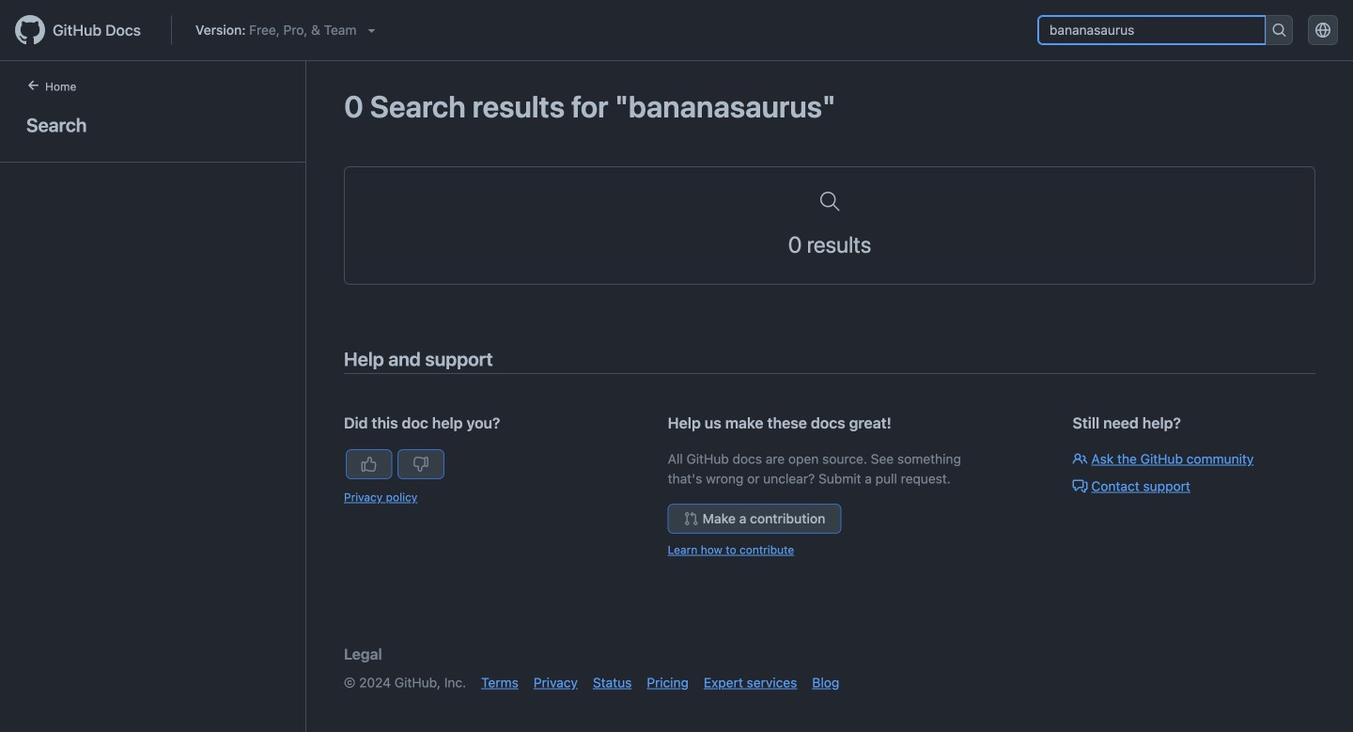 Task type: locate. For each thing, give the bounding box(es) containing it.
None search field
[[1038, 15, 1293, 45]]

option group
[[344, 449, 564, 479]]

search image
[[1272, 23, 1287, 38]]

triangle down image
[[364, 23, 379, 38]]

Search GitHub Docs search field
[[1039, 16, 1266, 44]]

select language: current language is english image
[[1316, 23, 1331, 38]]



Task type: describe. For each thing, give the bounding box(es) containing it.
search image
[[819, 190, 841, 212]]



Task type: vqa. For each thing, say whether or not it's contained in the screenshot.
search field
yes



